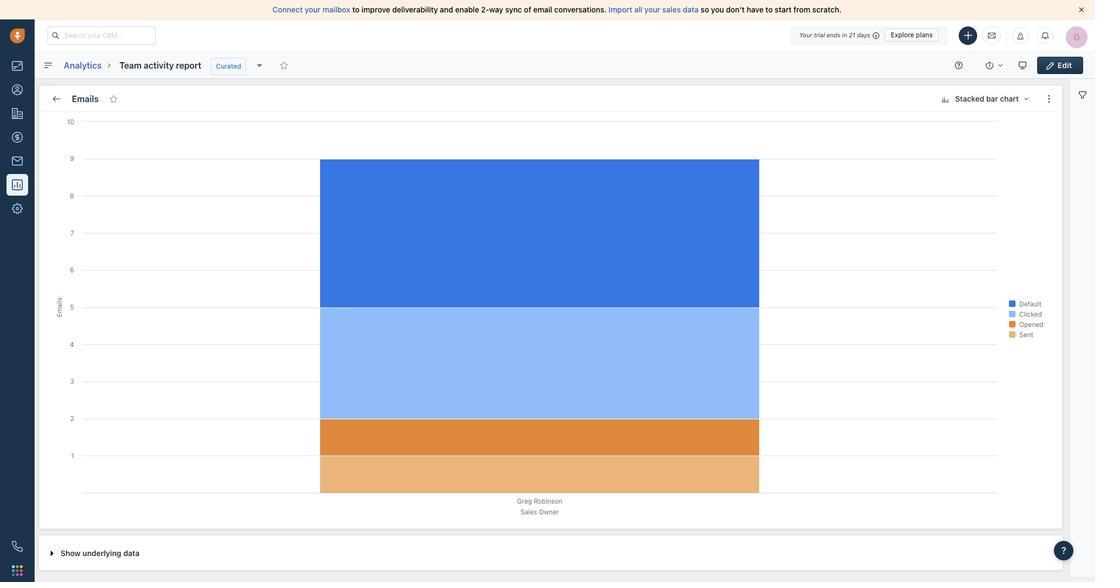 Task type: describe. For each thing, give the bounding box(es) containing it.
your
[[800, 31, 813, 38]]

phone image
[[12, 542, 23, 552]]

Search your CRM... text field
[[48, 26, 156, 45]]

all
[[635, 5, 643, 14]]

way
[[489, 5, 503, 14]]

2 your from the left
[[645, 5, 661, 14]]

send email image
[[988, 31, 996, 40]]

connect
[[273, 5, 303, 14]]

sales
[[663, 5, 681, 14]]

scratch.
[[813, 5, 842, 14]]

your trial ends in 21 days
[[800, 31, 871, 38]]

2 to from the left
[[766, 5, 773, 14]]

don't
[[726, 5, 745, 14]]

data
[[683, 5, 699, 14]]

plans
[[916, 31, 933, 39]]

start
[[775, 5, 792, 14]]

explore
[[891, 31, 915, 39]]

1 your from the left
[[305, 5, 321, 14]]

in
[[843, 31, 848, 38]]

phone element
[[6, 536, 28, 558]]

freshworks switcher image
[[12, 566, 23, 577]]

so
[[701, 5, 709, 14]]



Task type: vqa. For each thing, say whether or not it's contained in the screenshot.
Metrics
no



Task type: locate. For each thing, give the bounding box(es) containing it.
ends
[[827, 31, 841, 38]]

you
[[711, 5, 724, 14]]

connect your mailbox to improve deliverability and enable 2-way sync of email conversations. import all your sales data so you don't have to start from scratch.
[[273, 5, 842, 14]]

days
[[857, 31, 871, 38]]

to right mailbox
[[352, 5, 360, 14]]

to
[[352, 5, 360, 14], [766, 5, 773, 14]]

1 horizontal spatial your
[[645, 5, 661, 14]]

close image
[[1079, 7, 1085, 12]]

21
[[849, 31, 856, 38]]

sync
[[505, 5, 522, 14]]

email
[[533, 5, 553, 14]]

0 horizontal spatial to
[[352, 5, 360, 14]]

from
[[794, 5, 811, 14]]

have
[[747, 5, 764, 14]]

your left mailbox
[[305, 5, 321, 14]]

enable
[[455, 5, 479, 14]]

connect your mailbox link
[[273, 5, 352, 14]]

1 horizontal spatial to
[[766, 5, 773, 14]]

deliverability
[[392, 5, 438, 14]]

0 horizontal spatial your
[[305, 5, 321, 14]]

your right all
[[645, 5, 661, 14]]

1 to from the left
[[352, 5, 360, 14]]

trial
[[814, 31, 825, 38]]

improve
[[362, 5, 390, 14]]

mailbox
[[323, 5, 350, 14]]

import
[[609, 5, 633, 14]]

to left start
[[766, 5, 773, 14]]

of
[[524, 5, 531, 14]]

explore plans
[[891, 31, 933, 39]]

and
[[440, 5, 453, 14]]

2-
[[481, 5, 489, 14]]

conversations.
[[554, 5, 607, 14]]

your
[[305, 5, 321, 14], [645, 5, 661, 14]]

explore plans link
[[885, 29, 939, 42]]

import all your sales data link
[[609, 5, 701, 14]]



